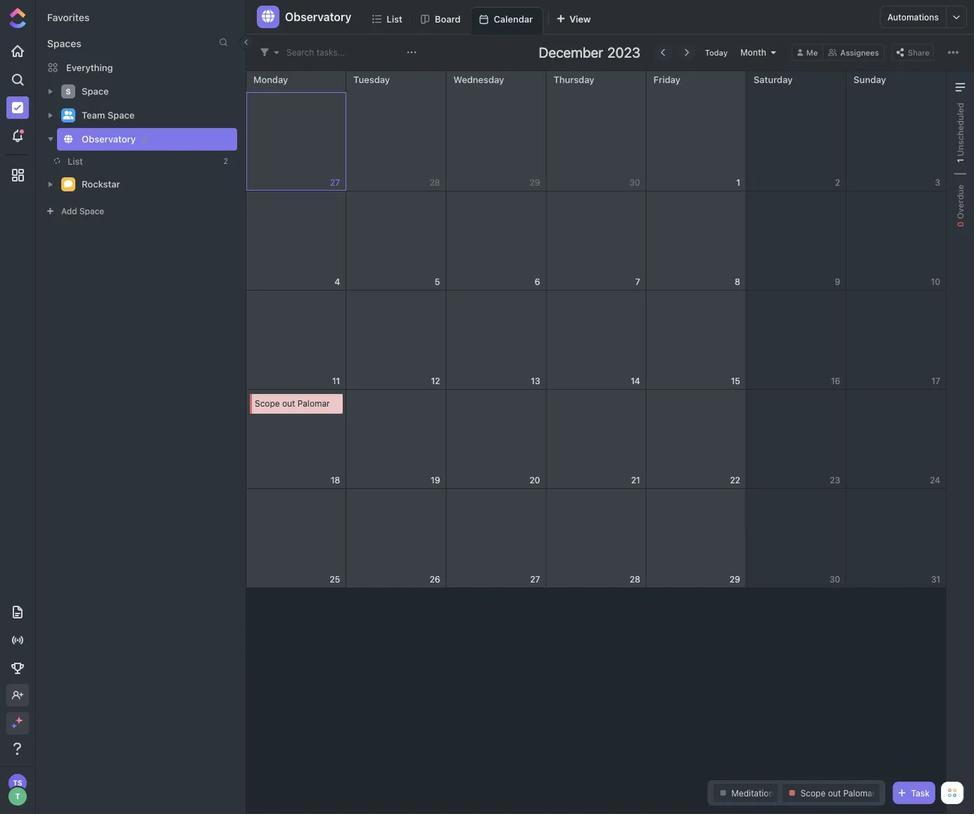 Task type: locate. For each thing, give the bounding box(es) containing it.
sunday
[[854, 74, 886, 84]]

search tasks...
[[286, 48, 345, 57]]

add space
[[61, 206, 104, 216]]

automations button
[[880, 6, 946, 27]]

1 horizontal spatial 30
[[830, 575, 840, 585]]

0 vertical spatial 2
[[223, 157, 228, 166]]

row containing 25
[[246, 489, 947, 588]]

tuesday
[[353, 74, 390, 84]]

monday
[[253, 74, 288, 84]]

1 horizontal spatial 29
[[730, 575, 740, 585]]

1 horizontal spatial 2
[[835, 178, 840, 188]]

observatory inside button
[[285, 10, 351, 24]]

observatory link
[[82, 128, 228, 151]]

29
[[530, 178, 540, 188], [730, 575, 740, 585]]

sparkle svg 2 image
[[11, 724, 17, 729]]

1 horizontal spatial observatory
[[285, 10, 351, 24]]

2 row from the top
[[246, 191, 947, 291]]

row
[[246, 71, 947, 191], [246, 191, 947, 291], [246, 291, 947, 390], [246, 390, 947, 489], [246, 489, 947, 588]]

comment image
[[64, 180, 72, 188]]

22
[[730, 475, 740, 485]]

1
[[955, 159, 965, 163], [736, 178, 740, 188]]

observatory inside "link"
[[82, 134, 136, 144]]

0 vertical spatial 30
[[630, 178, 640, 188]]

20
[[530, 475, 540, 485]]

11
[[332, 376, 340, 386]]

2023
[[607, 44, 640, 61]]

month button
[[738, 46, 780, 59]]

row containing 27
[[246, 71, 947, 191]]

18
[[331, 475, 340, 485]]

wednesday
[[453, 74, 504, 84]]

0 vertical spatial 28
[[430, 178, 440, 188]]

1 horizontal spatial 28
[[630, 575, 640, 585]]

1 row from the top
[[246, 71, 947, 191]]

board link
[[435, 7, 466, 34]]

list link left board
[[387, 7, 408, 34]]

0 vertical spatial 1
[[955, 159, 965, 163]]

observatory
[[285, 10, 351, 24], [82, 134, 136, 144]]

team space link
[[82, 104, 228, 127]]

board
[[435, 13, 461, 24]]

0 horizontal spatial observatory
[[82, 134, 136, 144]]

15
[[731, 376, 740, 386]]

view
[[570, 13, 591, 24]]

28
[[430, 178, 440, 188], [630, 575, 640, 585]]

spaces link
[[36, 38, 81, 49]]

scope out palomar
[[255, 399, 330, 409]]

0 vertical spatial 27
[[330, 178, 340, 188]]

1 vertical spatial 2
[[835, 178, 840, 188]]

today
[[705, 48, 728, 57]]

1 vertical spatial 29
[[730, 575, 740, 585]]

2 vertical spatial space
[[79, 206, 104, 216]]

1 vertical spatial observatory
[[82, 134, 136, 144]]

0 horizontal spatial 1
[[736, 178, 740, 188]]

25
[[330, 575, 340, 585]]

1 horizontal spatial 27
[[530, 575, 540, 585]]

0
[[955, 222, 965, 227]]

december 2023
[[539, 44, 640, 61]]

0 horizontal spatial 30
[[630, 178, 640, 188]]

view button
[[550, 7, 597, 34]]

calendar link
[[494, 8, 539, 34]]

space up team
[[82, 86, 109, 97]]

list link up the rockstar
[[35, 151, 214, 172]]

27
[[330, 178, 340, 188], [530, 575, 540, 585]]

0 horizontal spatial 27
[[330, 178, 340, 188]]

0 vertical spatial observatory
[[285, 10, 351, 24]]

list down globe icon
[[68, 156, 83, 166]]

december
[[539, 44, 603, 61]]

space inside team space 'link'
[[108, 110, 135, 121]]

1 horizontal spatial list link
[[387, 7, 408, 34]]

observatory up search tasks...
[[285, 10, 351, 24]]

0 vertical spatial list link
[[387, 7, 408, 34]]

0 vertical spatial space
[[82, 86, 109, 97]]

4
[[335, 277, 340, 287]]

spaces
[[47, 38, 81, 49]]

9
[[835, 277, 840, 287]]

tasks...
[[316, 48, 345, 57]]

thursday
[[554, 74, 594, 84]]

1 horizontal spatial 1
[[955, 159, 965, 163]]

4 row from the top
[[246, 390, 947, 489]]

space right team
[[108, 110, 135, 121]]

favorites
[[47, 12, 90, 23]]

26
[[430, 575, 440, 585]]

30
[[630, 178, 640, 188], [830, 575, 840, 585]]

10
[[931, 277, 940, 287]]

Search tasks... text field
[[286, 43, 403, 62]]

assignees button
[[824, 44, 885, 61]]

3 row from the top
[[246, 291, 947, 390]]

space for add space
[[79, 206, 104, 216]]

space
[[82, 86, 109, 97], [108, 110, 135, 121], [79, 206, 104, 216]]

unscheduled
[[955, 103, 965, 159]]

grid
[[246, 71, 947, 814]]

list
[[387, 13, 402, 24], [68, 156, 83, 166]]

5 row from the top
[[246, 489, 947, 588]]

ts
[[13, 779, 22, 787]]

0 horizontal spatial list link
[[35, 151, 214, 172]]

me
[[806, 48, 818, 57]]

saturday
[[754, 74, 793, 84]]

1 vertical spatial space
[[108, 110, 135, 121]]

everything link
[[36, 56, 246, 79]]

0 horizontal spatial 2
[[223, 157, 228, 166]]

list link
[[387, 7, 408, 34], [35, 151, 214, 172]]

2
[[223, 157, 228, 166], [835, 178, 840, 188]]

observatory down team space
[[82, 134, 136, 144]]

list left board
[[387, 13, 402, 24]]

space right add
[[79, 206, 104, 216]]

1 vertical spatial list
[[68, 156, 83, 166]]

8
[[735, 277, 740, 287]]

6
[[535, 277, 540, 287]]

0 vertical spatial list
[[387, 13, 402, 24]]

1 vertical spatial 1
[[736, 178, 740, 188]]

0 vertical spatial 29
[[530, 178, 540, 188]]

13
[[531, 376, 540, 386]]

23
[[830, 475, 840, 485]]



Task type: describe. For each thing, give the bounding box(es) containing it.
14
[[631, 376, 640, 386]]

0 horizontal spatial 28
[[430, 178, 440, 188]]

space link
[[82, 80, 228, 103]]

16
[[831, 376, 840, 386]]

1 vertical spatial list link
[[35, 151, 214, 172]]

month
[[740, 48, 766, 57]]

palomar
[[298, 399, 330, 409]]

0 horizontal spatial 29
[[530, 178, 540, 188]]

calendar
[[494, 14, 533, 24]]

7
[[635, 277, 640, 287]]

5
[[435, 277, 440, 287]]

12
[[431, 376, 440, 386]]

team space
[[82, 110, 135, 121]]

ts t
[[13, 779, 22, 801]]

1 inside row
[[736, 178, 740, 188]]

rockstar
[[82, 179, 120, 189]]

t
[[15, 792, 20, 801]]

overdue
[[955, 185, 965, 222]]

today button
[[702, 46, 731, 59]]

17
[[932, 376, 940, 386]]

me button
[[792, 44, 824, 61]]

1 horizontal spatial list
[[387, 13, 402, 24]]

scope
[[255, 399, 280, 409]]

row containing 11
[[246, 291, 947, 390]]

assignees
[[840, 48, 879, 57]]

observatory button
[[279, 1, 351, 32]]

21
[[631, 475, 640, 485]]

share
[[908, 48, 930, 57]]

user group image
[[63, 111, 74, 119]]

s
[[66, 87, 71, 96]]

rockstar link
[[82, 173, 228, 196]]

31
[[931, 575, 940, 585]]

row containing 4
[[246, 191, 947, 291]]

19
[[431, 475, 440, 485]]

automations
[[888, 12, 939, 22]]

globe image
[[262, 10, 275, 23]]

search
[[286, 48, 314, 57]]

observatory for observatory "link"
[[82, 134, 136, 144]]

grid containing monday
[[246, 71, 947, 814]]

row containing scope out palomar
[[246, 390, 947, 489]]

everything
[[66, 62, 113, 73]]

favorites button
[[47, 12, 90, 23]]

team
[[82, 110, 105, 121]]

add
[[61, 206, 77, 216]]

friday
[[654, 74, 681, 84]]

1 vertical spatial 27
[[530, 575, 540, 585]]

3
[[935, 178, 940, 188]]

task
[[911, 788, 930, 798]]

0 horizontal spatial list
[[68, 156, 83, 166]]

globe image
[[64, 135, 72, 143]]

1 vertical spatial 28
[[630, 575, 640, 585]]

24
[[930, 475, 940, 485]]

out
[[282, 399, 295, 409]]

share button
[[892, 44, 934, 61]]

space for team space
[[108, 110, 135, 121]]

sparkle svg 1 image
[[15, 717, 23, 724]]

observatory for the observatory button
[[285, 10, 351, 24]]

1 vertical spatial 30
[[830, 575, 840, 585]]



Task type: vqa. For each thing, say whether or not it's contained in the screenshot.
0
yes



